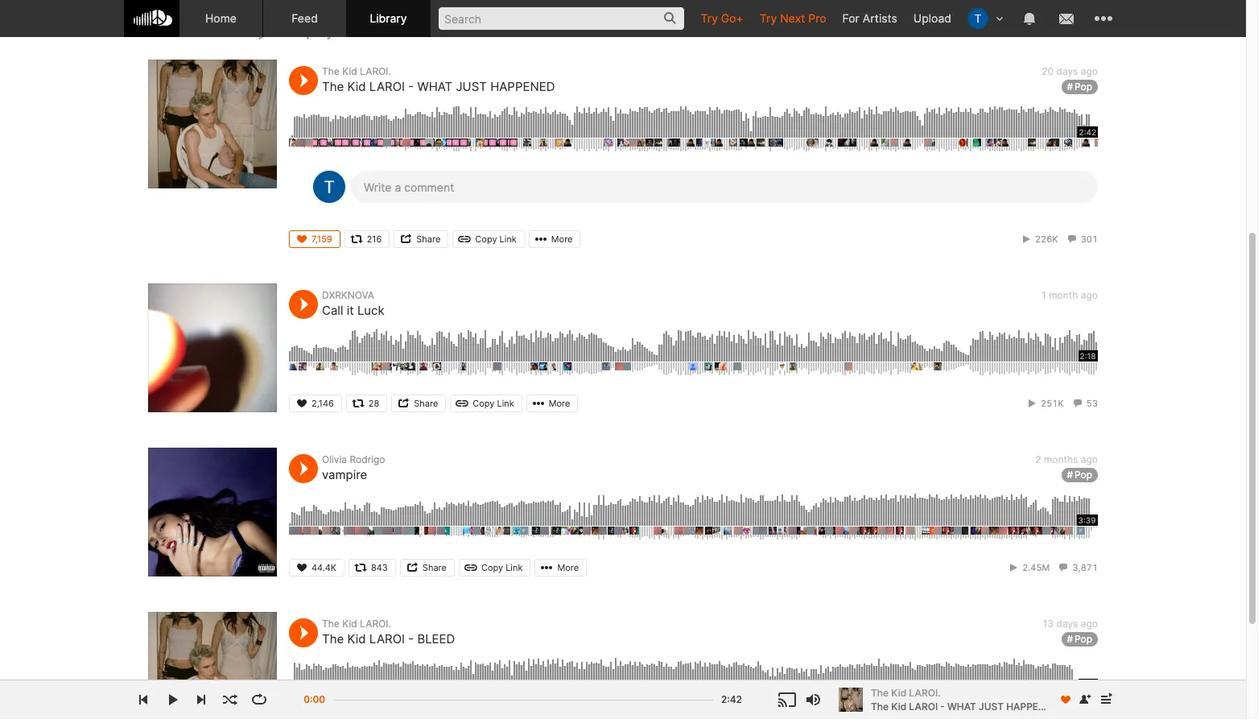 Task type: vqa. For each thing, say whether or not it's contained in the screenshot.
218 "popup button"
no



Task type: describe. For each thing, give the bounding box(es) containing it.
- for 20 days ago pop
[[408, 79, 414, 95]]

843
[[371, 562, 388, 574]]

link for luck
[[497, 398, 514, 409]]

ago for the kid laroi - what just happened
[[1081, 66, 1098, 78]]

library
[[370, 11, 407, 25]]

copy link for luck
[[473, 398, 514, 409]]

pro
[[809, 11, 827, 25]]

2 vertical spatial copy link button
[[459, 559, 531, 577]]

try go+ link
[[693, 0, 752, 36]]

ago for vampire
[[1081, 454, 1098, 466]]

copy link for the
[[475, 234, 517, 245]]

2
[[1036, 454, 1042, 466]]

7,159
[[312, 234, 332, 245]]

1 horizontal spatial the kid laroi - what just happened element
[[839, 688, 863, 712]]

53
[[1087, 398, 1098, 409]]

226k
[[1035, 234, 1058, 245]]

28
[[369, 398, 379, 409]]

2 vertical spatial more
[[557, 562, 579, 574]]

13 days ago pop
[[1043, 618, 1098, 645]]

pop link for bleed
[[1062, 632, 1098, 647]]

bleed
[[417, 632, 455, 647]]

call it luck link
[[322, 303, 385, 318]]

53 link
[[1071, 398, 1098, 409]]

feed
[[292, 11, 318, 25]]

track stats element for the
[[1020, 231, 1098, 248]]

artists
[[863, 11, 898, 25]]

0 horizontal spatial what
[[417, 79, 453, 95]]

3,871 link
[[1058, 562, 1098, 574]]

2 vertical spatial the kid laroi. link
[[871, 686, 1051, 700]]

upload link
[[906, 0, 960, 36]]

played:
[[306, 22, 356, 39]]

1 month ago
[[1042, 289, 1098, 301]]

1 horizontal spatial what
[[948, 700, 977, 712]]

call it luck element
[[148, 284, 277, 413]]

the kid laroi. the kid laroi - what just happened for the bottom the kid laroi - what just happened link
[[871, 686, 1059, 712]]

months
[[1044, 454, 1078, 466]]

more button for luck
[[526, 395, 578, 413]]

go+
[[721, 11, 744, 25]]

luck
[[357, 303, 385, 318]]

for
[[843, 11, 860, 25]]

vampire link
[[322, 467, 367, 483]]

0 vertical spatial the kid laroi - what just happened link
[[322, 79, 555, 95]]

rodrigo
[[350, 454, 385, 466]]

301
[[1081, 234, 1098, 245]]

more button for the
[[529, 231, 581, 248]]

try for try next pro
[[760, 11, 777, 25]]

more for luck
[[549, 398, 570, 409]]

2 vertical spatial copy
[[481, 562, 503, 574]]

0 horizontal spatial tara schultz's avatar element
[[313, 171, 345, 203]]

2:42
[[721, 693, 742, 705]]

301 link
[[1066, 234, 1098, 245]]

2 pop link from the top
[[1062, 468, 1098, 483]]

- for 13 days ago pop
[[408, 632, 414, 647]]

next
[[780, 11, 805, 25]]

44.4k
[[312, 562, 337, 574]]

the kid laroi - bleed link
[[322, 632, 455, 647]]

pop for bleed
[[1075, 633, 1093, 645]]

next up image
[[1097, 690, 1116, 709]]

2 months ago pop
[[1036, 454, 1098, 481]]

2 vertical spatial more button
[[535, 559, 587, 577]]

happened for the top the kid laroi - what just happened link
[[490, 79, 555, 95]]

2 vertical spatial laroi
[[909, 700, 938, 712]]

2,146
[[312, 398, 334, 409]]

ago for the kid laroi - bleed
[[1081, 618, 1098, 630]]

olivia rodrigo link
[[322, 454, 385, 466]]

1 horizontal spatial tara schultz's avatar element
[[968, 8, 989, 29]]

call
[[322, 303, 343, 318]]

2.45m
[[1023, 562, 1050, 574]]

feed link
[[263, 0, 347, 37]]

the kid laroi. link for 20
[[322, 66, 391, 78]]

share for luck
[[414, 398, 438, 409]]

2 vertical spatial laroi.
[[909, 686, 941, 698]]

track stats element for luck
[[1026, 395, 1098, 413]]

laroi. for 20 days ago
[[360, 66, 391, 78]]

hear the tracks you've played:
[[148, 22, 356, 39]]

1 vertical spatial the kid laroi - what just happened link
[[871, 699, 1059, 714]]

days for the kid laroi - what just happened
[[1057, 66, 1078, 78]]

2,146 button
[[289, 395, 342, 413]]

dxrknova
[[322, 289, 374, 301]]

olivia
[[322, 454, 347, 466]]

1
[[1042, 289, 1047, 301]]

try next pro link
[[752, 0, 835, 36]]

link for the
[[500, 234, 517, 245]]

track stats element containing 2.45m
[[1007, 559, 1098, 577]]

the kid laroi. link for 13
[[322, 618, 391, 630]]



Task type: locate. For each thing, give the bounding box(es) containing it.
1 vertical spatial copy link button
[[450, 395, 522, 413]]

pop link for what
[[1062, 80, 1098, 95]]

happened for the bottom the kid laroi - what just happened link
[[1007, 700, 1059, 712]]

pop
[[1075, 81, 1093, 93], [1075, 469, 1093, 481], [1075, 633, 1093, 645]]

0 vertical spatial pop
[[1075, 81, 1093, 93]]

just
[[456, 79, 487, 95], [979, 700, 1004, 712]]

- inside the kid laroi. the kid laroi - bleed
[[408, 632, 414, 647]]

20 days ago pop
[[1042, 66, 1098, 93]]

2 vertical spatial -
[[941, 700, 945, 712]]

pop inside 20 days ago pop
[[1075, 81, 1093, 93]]

library link
[[347, 0, 431, 37]]

0 vertical spatial laroi
[[369, 79, 405, 95]]

the kid laroi - bleed element
[[148, 612, 277, 719]]

0 vertical spatial link
[[500, 234, 517, 245]]

2 vertical spatial link
[[506, 562, 523, 574]]

the kid laroi - what just happened link
[[322, 79, 555, 95], [871, 699, 1059, 714]]

try left next
[[760, 11, 777, 25]]

more
[[551, 234, 573, 245], [549, 398, 570, 409], [557, 562, 579, 574]]

2 ago from the top
[[1081, 289, 1098, 301]]

ago right 13
[[1081, 618, 1098, 630]]

track stats element containing 226k
[[1020, 231, 1098, 248]]

20
[[1042, 66, 1054, 78]]

track stats element up months
[[1026, 395, 1098, 413]]

copy link button for the
[[453, 231, 525, 248]]

pop inside the 2 months ago pop
[[1075, 469, 1093, 481]]

1 horizontal spatial try
[[760, 11, 777, 25]]

1 horizontal spatial happened
[[1007, 700, 1059, 712]]

try next pro
[[760, 11, 827, 25]]

home link
[[180, 0, 263, 37]]

for artists
[[843, 11, 898, 25]]

happened down search search box
[[490, 79, 555, 95]]

0 vertical spatial tara schultz's avatar element
[[968, 8, 989, 29]]

0 vertical spatial happened
[[490, 79, 555, 95]]

843 button
[[349, 559, 396, 577]]

more button
[[529, 231, 581, 248], [526, 395, 578, 413], [535, 559, 587, 577]]

216 button
[[344, 231, 390, 248]]

3 ago from the top
[[1081, 454, 1098, 466]]

copy
[[475, 234, 497, 245], [473, 398, 495, 409], [481, 562, 503, 574]]

share right 28
[[414, 398, 438, 409]]

0 vertical spatial more button
[[529, 231, 581, 248]]

days inside 20 days ago pop
[[1057, 66, 1078, 78]]

ago
[[1081, 66, 1098, 78], [1081, 289, 1098, 301], [1081, 454, 1098, 466], [1081, 618, 1098, 630]]

1 vertical spatial what
[[948, 700, 977, 712]]

just for the top the kid laroi - what just happened link
[[456, 79, 487, 95]]

0 vertical spatial just
[[456, 79, 487, 95]]

1 vertical spatial more button
[[526, 395, 578, 413]]

2 vertical spatial track stats element
[[1007, 559, 1098, 577]]

0 horizontal spatial happened
[[490, 79, 555, 95]]

44.4k button
[[289, 559, 345, 577]]

days inside 13 days ago pop
[[1057, 618, 1078, 630]]

1 vertical spatial laroi
[[369, 632, 405, 647]]

1 vertical spatial link
[[497, 398, 514, 409]]

tara schultz's avatar element
[[968, 8, 989, 29], [313, 171, 345, 203]]

track stats element containing 251k
[[1026, 395, 1098, 413]]

28 button
[[346, 395, 387, 413]]

try left go+
[[701, 11, 718, 25]]

Write a comment text field
[[351, 171, 1098, 203]]

0 horizontal spatial the kid laroi - what just happened element
[[148, 60, 277, 189]]

0 vertical spatial more
[[551, 234, 573, 245]]

0 vertical spatial share
[[417, 234, 441, 245]]

share right 843
[[423, 562, 447, 574]]

Search search field
[[439, 7, 685, 30]]

progress bar
[[333, 692, 713, 718]]

pop for what
[[1075, 81, 1093, 93]]

1 days from the top
[[1057, 66, 1078, 78]]

ago right months
[[1081, 454, 1098, 466]]

ago inside 13 days ago pop
[[1081, 618, 1098, 630]]

upload
[[914, 11, 952, 25]]

laroi
[[369, 79, 405, 95], [369, 632, 405, 647], [909, 700, 938, 712]]

laroi inside the kid laroi. the kid laroi - bleed
[[369, 632, 405, 647]]

tracks
[[211, 22, 254, 39]]

the
[[322, 66, 340, 78], [322, 79, 344, 95], [322, 618, 340, 630], [322, 632, 344, 647], [871, 686, 889, 698], [871, 700, 889, 712]]

1 vertical spatial track stats element
[[1026, 395, 1098, 413]]

tara schultz's avatar element right 'upload' link
[[968, 8, 989, 29]]

2 vertical spatial copy link
[[481, 562, 523, 574]]

1 try from the left
[[701, 11, 718, 25]]

share right 216 at the left of page
[[417, 234, 441, 245]]

0 vertical spatial -
[[408, 79, 414, 95]]

-
[[408, 79, 414, 95], [408, 632, 414, 647], [941, 700, 945, 712]]

0 vertical spatial the kid laroi. the kid laroi - what just happened
[[322, 66, 555, 95]]

0 vertical spatial track stats element
[[1020, 231, 1098, 248]]

1 pop link from the top
[[1062, 80, 1098, 95]]

track stats element up 13
[[1007, 559, 1098, 577]]

1 vertical spatial pop link
[[1062, 468, 1098, 483]]

track stats element up month
[[1020, 231, 1098, 248]]

try for try go+
[[701, 11, 718, 25]]

1 vertical spatial share button
[[392, 395, 446, 413]]

0 vertical spatial share button
[[394, 231, 449, 248]]

2 vertical spatial pop link
[[1062, 632, 1098, 647]]

ago inside 20 days ago pop
[[1081, 66, 1098, 78]]

2 vertical spatial share
[[423, 562, 447, 574]]

2 try from the left
[[760, 11, 777, 25]]

0 vertical spatial days
[[1057, 66, 1078, 78]]

None search field
[[431, 0, 693, 36]]

pop inside 13 days ago pop
[[1075, 633, 1093, 645]]

ago right 20
[[1081, 66, 1098, 78]]

1 ago from the top
[[1081, 66, 1098, 78]]

0:00
[[304, 693, 325, 705]]

try
[[701, 11, 718, 25], [760, 11, 777, 25]]

laroi.
[[360, 66, 391, 78], [360, 618, 391, 630], [909, 686, 941, 698]]

share
[[417, 234, 441, 245], [414, 398, 438, 409], [423, 562, 447, 574]]

0 vertical spatial pop link
[[1062, 80, 1098, 95]]

days
[[1057, 66, 1078, 78], [1057, 618, 1078, 630]]

1 vertical spatial -
[[408, 632, 414, 647]]

olivia rodrigo vampire
[[322, 454, 385, 483]]

2 vertical spatial share button
[[400, 559, 455, 577]]

1 vertical spatial the kid laroi. link
[[322, 618, 391, 630]]

tara schultz's avatar element up 7,159
[[313, 171, 345, 203]]

copy for the
[[475, 234, 497, 245]]

share button for luck
[[392, 395, 446, 413]]

1 vertical spatial copy
[[473, 398, 495, 409]]

1 vertical spatial more
[[549, 398, 570, 409]]

0 horizontal spatial try
[[701, 11, 718, 25]]

vampire element
[[148, 448, 277, 577]]

1 vertical spatial pop
[[1075, 469, 1093, 481]]

the kid laroi. the kid laroi - bleed
[[322, 618, 455, 647]]

dxrknova link
[[322, 289, 374, 301]]

251k
[[1041, 398, 1064, 409]]

vampire
[[322, 467, 367, 483]]

0 horizontal spatial the kid laroi. the kid laroi - what just happened
[[322, 66, 555, 95]]

3 pop from the top
[[1075, 633, 1093, 645]]

dxrknova call it luck
[[322, 289, 385, 318]]

happened left next up "image"
[[1007, 700, 1059, 712]]

pop link
[[1062, 80, 1098, 95], [1062, 468, 1098, 483], [1062, 632, 1098, 647]]

1 pop from the top
[[1075, 81, 1093, 93]]

7,159 button
[[289, 231, 340, 248]]

0 horizontal spatial the kid laroi - what just happened link
[[322, 79, 555, 95]]

happened
[[490, 79, 555, 95], [1007, 700, 1059, 712]]

days right 20
[[1057, 66, 1078, 78]]

2 vertical spatial pop
[[1075, 633, 1093, 645]]

share button right 216 at the left of page
[[394, 231, 449, 248]]

just for the bottom the kid laroi - what just happened link
[[979, 700, 1004, 712]]

1 vertical spatial the kid laroi. the kid laroi - what just happened
[[871, 686, 1059, 712]]

the kid laroi. the kid laroi - what just happened
[[322, 66, 555, 95], [871, 686, 1059, 712]]

1 vertical spatial happened
[[1007, 700, 1059, 712]]

1 vertical spatial tara schultz's avatar element
[[313, 171, 345, 203]]

0 vertical spatial what
[[417, 79, 453, 95]]

share for the
[[417, 234, 441, 245]]

3 pop link from the top
[[1062, 632, 1098, 647]]

ago inside the 2 months ago pop
[[1081, 454, 1098, 466]]

1 horizontal spatial just
[[979, 700, 1004, 712]]

13
[[1043, 618, 1054, 630]]

what
[[417, 79, 453, 95], [948, 700, 977, 712]]

copy link
[[475, 234, 517, 245], [473, 398, 514, 409], [481, 562, 523, 574]]

link
[[500, 234, 517, 245], [497, 398, 514, 409], [506, 562, 523, 574]]

the kid laroi. the kid laroi - what just happened for the top the kid laroi - what just happened link
[[322, 66, 555, 95]]

for artists link
[[835, 0, 906, 36]]

216
[[367, 234, 382, 245]]

0 vertical spatial copy link button
[[453, 231, 525, 248]]

days right 13
[[1057, 618, 1078, 630]]

it
[[347, 303, 354, 318]]

0 vertical spatial copy
[[475, 234, 497, 245]]

0 vertical spatial copy link
[[475, 234, 517, 245]]

try go+
[[701, 11, 744, 25]]

month
[[1049, 289, 1078, 301]]

share button for the
[[394, 231, 449, 248]]

2 pop from the top
[[1075, 469, 1093, 481]]

1 vertical spatial just
[[979, 700, 1004, 712]]

kid
[[342, 66, 357, 78], [347, 79, 366, 95], [342, 618, 357, 630], [347, 632, 366, 647], [892, 686, 907, 698], [892, 700, 907, 712]]

1 horizontal spatial the kid laroi - what just happened link
[[871, 699, 1059, 714]]

copy for luck
[[473, 398, 495, 409]]

laroi for 13 days ago pop
[[369, 632, 405, 647]]

1 vertical spatial share
[[414, 398, 438, 409]]

ago right month
[[1081, 289, 1098, 301]]

days for the kid laroi - bleed
[[1057, 618, 1078, 630]]

0 vertical spatial the kid laroi. link
[[322, 66, 391, 78]]

3,871
[[1073, 562, 1098, 574]]

share button
[[394, 231, 449, 248], [392, 395, 446, 413], [400, 559, 455, 577]]

laroi. for 13 days ago
[[360, 618, 391, 630]]

1 vertical spatial the kid laroi - what just happened element
[[839, 688, 863, 712]]

laroi for 20 days ago pop
[[369, 79, 405, 95]]

home
[[205, 11, 237, 25]]

1 vertical spatial days
[[1057, 618, 1078, 630]]

track stats element
[[1020, 231, 1098, 248], [1026, 395, 1098, 413], [1007, 559, 1098, 577]]

1 horizontal spatial the kid laroi. the kid laroi - what just happened
[[871, 686, 1059, 712]]

share button right 28
[[392, 395, 446, 413]]

you've
[[258, 22, 302, 39]]

the
[[185, 22, 207, 39]]

2 days from the top
[[1057, 618, 1078, 630]]

4 ago from the top
[[1081, 618, 1098, 630]]

share button right 843
[[400, 559, 455, 577]]

1 vertical spatial laroi.
[[360, 618, 391, 630]]

copy link button
[[453, 231, 525, 248], [450, 395, 522, 413], [459, 559, 531, 577]]

the kid laroi - what just happened element
[[148, 60, 277, 189], [839, 688, 863, 712]]

laroi. inside the kid laroi. the kid laroi - bleed
[[360, 618, 391, 630]]

copy link button for luck
[[450, 395, 522, 413]]

the kid laroi. link
[[322, 66, 391, 78], [322, 618, 391, 630], [871, 686, 1051, 700]]

1 vertical spatial copy link
[[473, 398, 514, 409]]

hear
[[148, 22, 181, 39]]

0 vertical spatial the kid laroi - what just happened element
[[148, 60, 277, 189]]

0 vertical spatial laroi.
[[360, 66, 391, 78]]

0 horizontal spatial just
[[456, 79, 487, 95]]

more for the
[[551, 234, 573, 245]]



